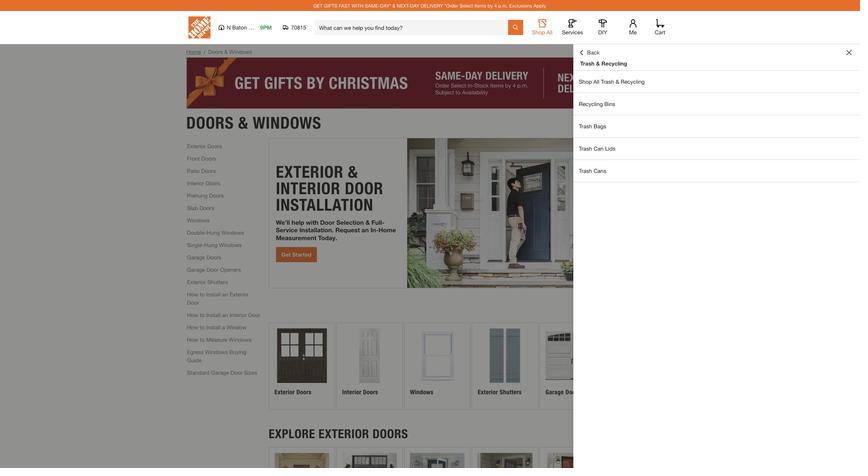 Task type: locate. For each thing, give the bounding box(es) containing it.
window
[[227, 324, 247, 331]]

1 vertical spatial an
[[222, 291, 228, 298]]

trash for trash bags
[[579, 123, 593, 130]]

1 horizontal spatial garage doors link
[[541, 323, 606, 410]]

image for exterior doors image
[[275, 329, 330, 384]]

how to install a window
[[187, 324, 247, 331]]

select
[[460, 3, 474, 8]]

garage doors
[[187, 254, 221, 261], [546, 389, 581, 397]]

trash & recycling
[[581, 60, 628, 67]]

1 vertical spatial shutters
[[500, 389, 522, 397]]

0 vertical spatial garage doors
[[187, 254, 221, 261]]

how for how to measure windows
[[187, 337, 198, 343]]

2 vertical spatial install
[[206, 324, 221, 331]]

1 vertical spatial recycling
[[621, 78, 645, 85]]

recycling left bins
[[579, 101, 604, 107]]

to up how to measure windows
[[200, 324, 205, 331]]

0 vertical spatial windows link
[[187, 216, 210, 225]]

exterior
[[187, 143, 206, 149], [187, 279, 206, 285], [230, 291, 249, 298], [275, 389, 295, 397], [478, 389, 499, 397], [319, 427, 370, 442]]

door inside how to install an exterior door
[[187, 300, 199, 306]]

2 vertical spatial an
[[222, 312, 228, 318]]

slab
[[187, 205, 198, 211]]

double-hung windows
[[187, 229, 244, 236]]

diy button
[[592, 19, 614, 36]]

prehung
[[187, 192, 208, 199]]

install inside how to install an exterior door
[[206, 291, 221, 298]]

trash cans link
[[574, 160, 861, 182]]

0 horizontal spatial exterior shutters link
[[187, 278, 228, 286]]

2 install from the top
[[206, 312, 221, 318]]

exterior shutters link
[[187, 278, 228, 286], [473, 323, 539, 410]]

exterior doors link
[[187, 142, 222, 150], [269, 323, 335, 410]]

1 install from the top
[[206, 291, 221, 298]]

1 how from the top
[[187, 291, 198, 298]]

the home depot logo image
[[189, 16, 211, 38]]

0 vertical spatial hung
[[207, 229, 220, 236]]

fast
[[339, 3, 351, 8]]

standard
[[187, 370, 210, 376]]

windows link
[[187, 216, 210, 225], [405, 323, 471, 410]]

by
[[488, 3, 493, 8]]

4
[[495, 3, 497, 8]]

hung for single-
[[204, 242, 218, 248]]

an up how to install an interior door
[[222, 291, 228, 298]]

exterior shutters
[[187, 279, 228, 285], [478, 389, 522, 397]]

shop all button
[[532, 19, 554, 36]]

install left a
[[206, 324, 221, 331]]

1 vertical spatial interior doors
[[343, 389, 379, 397]]

to up how to install a window
[[200, 312, 205, 318]]

patio
[[187, 168, 200, 174]]

1 horizontal spatial interior doors
[[343, 389, 379, 397]]

recycling bins
[[579, 101, 616, 107]]

1 horizontal spatial exterior doors
[[275, 389, 312, 397]]

0 vertical spatial exterior shutters link
[[187, 278, 228, 286]]

install up how to install a window
[[206, 312, 221, 318]]

1 horizontal spatial all
[[594, 78, 600, 85]]

an left in-
[[362, 227, 369, 234]]

hung for double-
[[207, 229, 220, 236]]

all left services
[[547, 29, 553, 35]]

garage door openers link
[[187, 266, 241, 274]]

& inside we'll help with door selection & full- service installation. request an in-home measurement today.
[[366, 219, 370, 226]]

an up a
[[222, 312, 228, 318]]

*order
[[445, 3, 459, 8]]

0 horizontal spatial exterior doors
[[187, 143, 222, 149]]

garage
[[187, 254, 205, 261], [187, 267, 205, 273], [211, 370, 229, 376], [546, 389, 564, 397]]

0 vertical spatial shop
[[533, 29, 546, 35]]

prehung doors
[[187, 192, 224, 199]]

menu
[[574, 71, 861, 183]]

hung down the double-hung windows link
[[204, 242, 218, 248]]

double-hung windows link
[[187, 229, 244, 237]]

3 install from the top
[[206, 324, 221, 331]]

to up egress in the left of the page
[[200, 337, 205, 343]]

shop up the recycling bins on the top right of the page
[[579, 78, 593, 85]]

hung
[[207, 229, 220, 236], [204, 242, 218, 248]]

2 horizontal spatial interior
[[343, 389, 362, 397]]

how to install an exterior door link
[[187, 291, 261, 307]]

1 horizontal spatial shop
[[579, 78, 593, 85]]

1 to from the top
[[200, 291, 205, 298]]

home / doors & windows
[[186, 48, 252, 55]]

all down trash & recycling
[[594, 78, 600, 85]]

1 vertical spatial home
[[379, 227, 396, 234]]

home link
[[186, 48, 201, 55]]

0 vertical spatial install
[[206, 291, 221, 298]]

with
[[352, 3, 364, 8]]

interior
[[276, 179, 341, 199]]

1 horizontal spatial garage doors
[[546, 389, 581, 397]]

1 horizontal spatial interior
[[230, 312, 247, 318]]

2 how from the top
[[187, 312, 198, 318]]

1 vertical spatial hung
[[204, 242, 218, 248]]

3 how from the top
[[187, 324, 198, 331]]

2 to from the top
[[200, 312, 205, 318]]

recycling up shop all trash & recycling
[[602, 60, 628, 67]]

1 horizontal spatial exterior doors link
[[269, 323, 335, 410]]

0 horizontal spatial interior doors
[[187, 180, 221, 186]]

1 horizontal spatial home
[[379, 227, 396, 234]]

install up how to install an interior door
[[206, 291, 221, 298]]

1 horizontal spatial shutters
[[500, 389, 522, 397]]

me
[[630, 29, 638, 35]]

p.m.
[[499, 3, 508, 8]]

trash left bags
[[579, 123, 593, 130]]

recycling down trash & recycling
[[621, 78, 645, 85]]

0 horizontal spatial garage doors link
[[187, 253, 221, 262]]

to inside how to install an exterior door
[[200, 291, 205, 298]]

image for screen doors image
[[478, 454, 533, 469]]

shop inside menu
[[579, 78, 593, 85]]

image for storm doors image
[[410, 454, 465, 469]]

1 vertical spatial interior doors link
[[337, 323, 403, 410]]

home down full-
[[379, 227, 396, 234]]

trash left the can
[[579, 145, 593, 152]]

trash left cans
[[579, 168, 593, 174]]

back
[[588, 49, 600, 56]]

patio doors link
[[187, 167, 216, 175]]

how inside how to install an exterior door
[[187, 291, 198, 298]]

home left /
[[186, 48, 201, 55]]

all inside button
[[547, 29, 553, 35]]

0 horizontal spatial exterior doors link
[[187, 142, 222, 150]]

all
[[547, 29, 553, 35], [594, 78, 600, 85]]

to down garage door openers link
[[200, 291, 205, 298]]

1 horizontal spatial exterior shutters
[[478, 389, 522, 397]]

standard garage door sizes
[[187, 370, 257, 376]]

trash
[[581, 60, 595, 67], [602, 78, 615, 85], [579, 123, 593, 130], [579, 145, 593, 152], [579, 168, 593, 174]]

hung up single-hung windows
[[207, 229, 220, 236]]

0 vertical spatial exterior doors
[[187, 143, 222, 149]]

started
[[292, 252, 312, 258]]

all inside menu
[[594, 78, 600, 85]]

exclusions
[[510, 3, 533, 8]]

0 vertical spatial home
[[186, 48, 201, 55]]

0 vertical spatial exterior shutters
[[187, 279, 228, 285]]

n
[[227, 24, 231, 31]]

1 vertical spatial shop
[[579, 78, 593, 85]]

prehung doors link
[[187, 192, 224, 200]]

1 vertical spatial garage doors
[[546, 389, 581, 397]]

4 to from the top
[[200, 337, 205, 343]]

1 vertical spatial all
[[594, 78, 600, 85]]

0 horizontal spatial garage doors
[[187, 254, 221, 261]]

0 horizontal spatial interior doors link
[[187, 179, 221, 188]]

shop inside button
[[533, 29, 546, 35]]

front doors
[[187, 155, 216, 162]]

to for how to measure windows
[[200, 337, 205, 343]]

day
[[411, 3, 420, 8]]

0 vertical spatial an
[[362, 227, 369, 234]]

&
[[393, 3, 396, 8], [225, 48, 228, 55], [597, 60, 601, 67], [616, 78, 620, 85], [238, 113, 249, 133], [348, 162, 358, 182], [366, 219, 370, 226]]

sizes
[[244, 370, 257, 376]]

shop down the apply.
[[533, 29, 546, 35]]

interior doors
[[187, 180, 221, 186], [343, 389, 379, 397]]

bins
[[605, 101, 616, 107]]

trash down 'back' button
[[581, 60, 595, 67]]

exterior doors link for front doors "link"
[[187, 142, 222, 150]]

1 vertical spatial exterior doors link
[[269, 323, 335, 410]]

2 vertical spatial interior
[[343, 389, 362, 397]]

0 horizontal spatial exterior shutters
[[187, 279, 228, 285]]

0 horizontal spatial all
[[547, 29, 553, 35]]

to for how to install an interior door
[[200, 312, 205, 318]]

can
[[594, 145, 604, 152]]

1 horizontal spatial windows link
[[405, 323, 471, 410]]

0 horizontal spatial shop
[[533, 29, 546, 35]]

0 vertical spatial interior
[[187, 180, 204, 186]]

1 horizontal spatial exterior shutters link
[[473, 323, 539, 410]]

cans
[[594, 168, 607, 174]]

1 vertical spatial install
[[206, 312, 221, 318]]

we'll
[[276, 219, 290, 226]]

3 to from the top
[[200, 324, 205, 331]]

front doors link
[[187, 155, 216, 163]]

0 vertical spatial interior doors link
[[187, 179, 221, 188]]

interior
[[187, 180, 204, 186], [230, 312, 247, 318], [343, 389, 362, 397]]

0 vertical spatial all
[[547, 29, 553, 35]]

image for exterior & interior door installation image
[[408, 138, 674, 288]]

1 vertical spatial windows link
[[405, 323, 471, 410]]

an inside we'll help with door selection & full- service installation. request an in-home measurement today.
[[362, 227, 369, 234]]

how
[[187, 291, 198, 298], [187, 312, 198, 318], [187, 324, 198, 331], [187, 337, 198, 343]]

interior doors link
[[187, 179, 221, 188], [337, 323, 403, 410]]

1 vertical spatial exterior shutters link
[[473, 323, 539, 410]]

4 how from the top
[[187, 337, 198, 343]]

exterior & interior door installation
[[276, 162, 384, 215]]

0 vertical spatial exterior doors link
[[187, 142, 222, 150]]

recycling
[[602, 60, 628, 67], [621, 78, 645, 85], [579, 101, 604, 107]]

day*
[[381, 3, 391, 8]]

0 horizontal spatial shutters
[[208, 279, 228, 285]]

windows
[[230, 48, 252, 55], [253, 113, 322, 133], [187, 217, 210, 224], [222, 229, 244, 236], [219, 242, 242, 248], [229, 337, 252, 343], [205, 349, 228, 356], [410, 389, 434, 397]]

sponsored banner image
[[186, 57, 675, 109]]

same-
[[365, 3, 381, 8]]

cart
[[656, 29, 666, 35]]

exterior doors
[[187, 143, 222, 149], [275, 389, 312, 397]]

an inside how to install an exterior door
[[222, 291, 228, 298]]

70815
[[291, 24, 307, 31]]

install for interior
[[206, 312, 221, 318]]

full-
[[372, 219, 385, 226]]



Task type: vqa. For each thing, say whether or not it's contained in the screenshot.
The Services button at the right top
yes



Task type: describe. For each thing, give the bounding box(es) containing it.
how for how to install a window
[[187, 324, 198, 331]]

single-
[[187, 242, 204, 248]]

get gifts fast with same-day* & next-day delivery *order select items by 4 p.m. exclusions apply.
[[314, 3, 547, 8]]

0 vertical spatial recycling
[[602, 60, 628, 67]]

diy
[[599, 29, 608, 35]]

get started
[[282, 252, 312, 258]]

slab doors
[[187, 205, 214, 211]]

slab doors link
[[187, 204, 214, 212]]

how for how to install an exterior door
[[187, 291, 198, 298]]

shop for shop all
[[533, 29, 546, 35]]

how to measure windows
[[187, 337, 252, 343]]

image for security doors image
[[546, 454, 601, 469]]

how to install an exterior door
[[187, 291, 249, 306]]

n baton rouge
[[227, 24, 265, 31]]

image for exterior shutters image
[[478, 329, 533, 384]]

trash can lids link
[[574, 138, 861, 160]]

9pm
[[260, 24, 272, 31]]

door inside garage door openers link
[[207, 267, 219, 273]]

bags
[[594, 123, 607, 130]]

in-
[[371, 227, 379, 234]]

2 vertical spatial recycling
[[579, 101, 604, 107]]

how to measure windows link
[[187, 336, 252, 344]]

standard garage door sizes link
[[187, 369, 257, 377]]

help
[[292, 219, 305, 226]]

rouge
[[249, 24, 265, 31]]

70815 button
[[283, 24, 307, 31]]

0 vertical spatial interior doors
[[187, 180, 221, 186]]

how for how to install an interior door
[[187, 312, 198, 318]]

me button
[[623, 19, 645, 36]]

how to install a window link
[[187, 324, 247, 332]]

door
[[345, 179, 384, 199]]

0 horizontal spatial home
[[186, 48, 201, 55]]

guide
[[187, 357, 202, 364]]

0 horizontal spatial interior
[[187, 180, 204, 186]]

door inside we'll help with door selection & full- service installation. request an in-home measurement today.
[[320, 219, 335, 226]]

What can we help you find today? search field
[[319, 20, 508, 35]]

home inside we'll help with door selection & full- service installation. request an in-home measurement today.
[[379, 227, 396, 234]]

today.
[[318, 234, 338, 242]]

1 vertical spatial garage doors link
[[541, 323, 606, 410]]

single-hung windows
[[187, 242, 242, 248]]

back button
[[579, 49, 600, 56]]

items
[[475, 3, 487, 8]]

trash for trash cans
[[579, 168, 593, 174]]

get
[[314, 3, 323, 8]]

trash down trash & recycling
[[602, 78, 615, 85]]

0 vertical spatial garage doors link
[[187, 253, 221, 262]]

selection
[[337, 219, 364, 226]]

patio doors
[[187, 168, 216, 174]]

doors inside "link"
[[202, 155, 216, 162]]

cart link
[[653, 19, 668, 36]]

gifts
[[324, 3, 338, 8]]

install for window
[[206, 324, 221, 331]]

services
[[563, 29, 584, 35]]

measurement
[[276, 234, 317, 242]]

trash for trash can lids
[[579, 145, 593, 152]]

explore
[[269, 427, 316, 442]]

to for how to install a window
[[200, 324, 205, 331]]

services button
[[562, 19, 584, 36]]

recycling bins link
[[574, 93, 861, 115]]

install for exterior
[[206, 291, 221, 298]]

baton
[[233, 24, 247, 31]]

trash can lids
[[579, 145, 616, 152]]

delivery
[[421, 3, 444, 8]]

& inside shop all trash & recycling link
[[616, 78, 620, 85]]

with
[[306, 219, 319, 226]]

a
[[222, 324, 225, 331]]

all for shop all trash & recycling
[[594, 78, 600, 85]]

how to install an interior door
[[187, 312, 261, 318]]

apply.
[[534, 3, 547, 8]]

1 vertical spatial interior
[[230, 312, 247, 318]]

explore exterior doors
[[269, 427, 409, 442]]

garage door openers
[[187, 267, 241, 273]]

feedback link image
[[852, 116, 861, 153]]

0 vertical spatial shutters
[[208, 279, 228, 285]]

menu containing shop all trash & recycling
[[574, 71, 861, 183]]

egress
[[187, 349, 204, 356]]

windows inside egress windows buying guide
[[205, 349, 228, 356]]

exterior inside how to install an exterior door
[[230, 291, 249, 298]]

exterior
[[276, 162, 344, 182]]

how to install an interior door link
[[187, 311, 261, 319]]

installation.
[[300, 227, 334, 234]]

next-
[[397, 3, 411, 8]]

/
[[204, 49, 206, 55]]

shop all trash & recycling
[[579, 78, 645, 85]]

image for patio doors image
[[343, 454, 397, 469]]

an for interior
[[222, 312, 228, 318]]

single-hung windows link
[[187, 241, 242, 249]]

exterior doors link for the interior doors link to the right
[[269, 323, 335, 410]]

door inside standard garage door sizes link
[[231, 370, 243, 376]]

1 vertical spatial exterior shutters
[[478, 389, 522, 397]]

measure
[[206, 337, 228, 343]]

an for exterior
[[222, 291, 228, 298]]

egress windows buying guide link
[[187, 348, 261, 365]]

0 horizontal spatial windows link
[[187, 216, 210, 225]]

front
[[187, 155, 200, 162]]

shop for shop all trash & recycling
[[579, 78, 593, 85]]

we'll help with door selection & full- service installation. request an in-home measurement today.
[[276, 219, 396, 242]]

trash bags
[[579, 123, 607, 130]]

1 vertical spatial exterior doors
[[275, 389, 312, 397]]

doors & windows
[[186, 113, 322, 133]]

image for interior doors image
[[343, 329, 397, 384]]

egress windows buying guide
[[187, 349, 247, 364]]

image for windows image
[[410, 329, 465, 384]]

buying
[[230, 349, 247, 356]]

trash bags link
[[574, 115, 861, 137]]

image for garage doors image
[[546, 329, 601, 384]]

to for how to install an exterior door
[[200, 291, 205, 298]]

1 horizontal spatial interior doors link
[[337, 323, 403, 410]]

all for shop all
[[547, 29, 553, 35]]

double-
[[187, 229, 207, 236]]

lids
[[606, 145, 616, 152]]

drawer close image
[[847, 50, 853, 55]]

trash for trash & recycling
[[581, 60, 595, 67]]

shop all trash & recycling link
[[574, 71, 861, 93]]

image for front doors image
[[275, 454, 330, 469]]

& inside exterior & interior door installation
[[348, 162, 358, 182]]

door inside how to install an interior door link
[[249, 312, 261, 318]]



